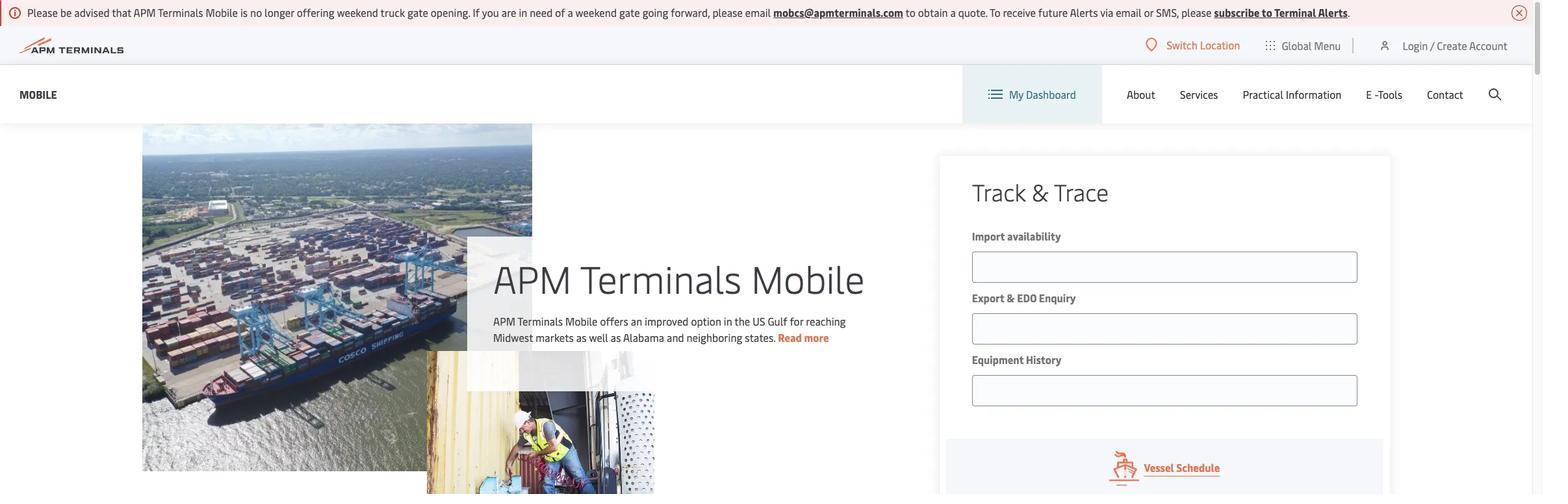 Task type: vqa. For each thing, say whether or not it's contained in the screenshot.
become
no



Task type: describe. For each thing, give the bounding box(es) containing it.
about
[[1127, 87, 1156, 101]]

switch location button
[[1146, 38, 1241, 52]]

import availability
[[972, 229, 1062, 243]]

global menu button
[[1254, 26, 1355, 65]]

login / create account
[[1403, 38, 1508, 52]]

equipment
[[972, 352, 1024, 367]]

history
[[1027, 352, 1062, 367]]

1 weekend from the left
[[337, 5, 378, 20]]

future
[[1039, 5, 1068, 20]]

2 weekend from the left
[[576, 5, 617, 20]]

practical information
[[1243, 87, 1342, 101]]

more
[[805, 330, 829, 344]]

alabama
[[623, 330, 665, 344]]

offers
[[600, 314, 629, 328]]

enquiry
[[1039, 291, 1076, 305]]

of
[[555, 5, 565, 20]]

is
[[241, 5, 248, 20]]

my dashboard
[[1010, 87, 1077, 101]]

trace
[[1054, 176, 1109, 207]]

no
[[250, 5, 262, 20]]

subscribe
[[1215, 5, 1260, 20]]

my
[[1010, 87, 1024, 101]]

login
[[1403, 38, 1429, 52]]

create
[[1438, 38, 1468, 52]]

obtain
[[919, 5, 948, 20]]

account
[[1470, 38, 1508, 52]]

mobile secondary image
[[427, 351, 655, 494]]

1 please from the left
[[713, 5, 743, 20]]

mobile link
[[20, 86, 57, 102]]

switch location
[[1167, 38, 1241, 52]]

advised
[[74, 5, 110, 20]]

export
[[972, 291, 1005, 305]]

or
[[1145, 5, 1154, 20]]

opening.
[[431, 5, 471, 20]]

0 horizontal spatial in
[[519, 5, 527, 20]]

via
[[1101, 5, 1114, 20]]

login / create account link
[[1379, 26, 1508, 64]]

practical
[[1243, 87, 1284, 101]]

1 a from the left
[[568, 5, 573, 20]]

neighboring
[[687, 330, 743, 344]]

be
[[60, 5, 72, 20]]

please
[[27, 5, 58, 20]]

contact button
[[1428, 65, 1464, 124]]

services button
[[1181, 65, 1219, 124]]

terminal
[[1275, 5, 1317, 20]]

reaching
[[806, 314, 846, 328]]

xin da yang zhou  docked at apm terminals mobile image
[[142, 124, 532, 471]]

the
[[735, 314, 750, 328]]

2 alerts from the left
[[1319, 5, 1348, 20]]

read
[[778, 330, 802, 344]]

2 please from the left
[[1182, 5, 1212, 20]]

1 to from the left
[[906, 5, 916, 20]]

2 a from the left
[[951, 5, 956, 20]]

equipment history
[[972, 352, 1062, 367]]

and
[[667, 330, 684, 344]]

markets
[[536, 330, 574, 344]]

going
[[643, 5, 669, 20]]

vessel schedule link
[[946, 439, 1384, 494]]

close alert image
[[1512, 5, 1528, 21]]

0 vertical spatial apm
[[134, 5, 156, 20]]

subscribe to terminal alerts link
[[1215, 5, 1348, 20]]

need
[[530, 5, 553, 20]]

us
[[753, 314, 766, 328]]

an
[[631, 314, 643, 328]]

option
[[691, 314, 722, 328]]

you
[[482, 5, 499, 20]]

please be advised that apm terminals mobile is no longer offering weekend truck gate opening. if you are in need of a weekend gate going forward, please email mobcs@apmterminals.com to obtain a quote. to receive future alerts via email or sms, please subscribe to terminal alerts .
[[27, 5, 1351, 20]]

global
[[1282, 38, 1312, 52]]

terminals for apm terminals mobile
[[580, 252, 742, 303]]



Task type: locate. For each thing, give the bounding box(es) containing it.
schedule
[[1177, 460, 1221, 475]]

& for trace
[[1032, 176, 1049, 207]]

services
[[1181, 87, 1219, 101]]

1 gate from the left
[[408, 5, 428, 20]]

a right of
[[568, 5, 573, 20]]

information
[[1286, 87, 1342, 101]]

as down offers
[[611, 330, 621, 344]]

2 as from the left
[[611, 330, 621, 344]]

terminals right that
[[158, 5, 203, 20]]

a right the obtain
[[951, 5, 956, 20]]

offering
[[297, 5, 335, 20]]

for
[[790, 314, 804, 328]]

0 horizontal spatial alerts
[[1071, 5, 1099, 20]]

1 horizontal spatial email
[[1116, 5, 1142, 20]]

0 vertical spatial in
[[519, 5, 527, 20]]

& left the 'edo'
[[1007, 291, 1015, 305]]

midwest
[[493, 330, 533, 344]]

mobile inside apm terminals mobile offers an improved option in the us gulf for reaching midwest markets as well as alabama and neighboring states.
[[566, 314, 598, 328]]

weekend right of
[[576, 5, 617, 20]]

longer
[[265, 5, 294, 20]]

tools
[[1379, 87, 1403, 101]]

weekend
[[337, 5, 378, 20], [576, 5, 617, 20]]

0 vertical spatial &
[[1032, 176, 1049, 207]]

dashboard
[[1027, 87, 1077, 101]]

& for edo
[[1007, 291, 1015, 305]]

vessel schedule
[[1145, 460, 1221, 475]]

email
[[746, 5, 771, 20], [1116, 5, 1142, 20]]

0 horizontal spatial gate
[[408, 5, 428, 20]]

mobile
[[206, 5, 238, 20], [20, 87, 57, 101], [752, 252, 865, 303], [566, 314, 598, 328]]

0 horizontal spatial as
[[577, 330, 587, 344]]

terminals for apm terminals mobile offers an improved option in the us gulf for reaching midwest markets as well as alabama and neighboring states.
[[518, 314, 563, 328]]

0 horizontal spatial &
[[1007, 291, 1015, 305]]

apm for apm terminals mobile offers an improved option in the us gulf for reaching midwest markets as well as alabama and neighboring states.
[[493, 314, 516, 328]]

read more
[[778, 330, 829, 344]]

mobcs@apmterminals.com
[[774, 5, 904, 20]]

please right forward,
[[713, 5, 743, 20]]

alerts up the menu
[[1319, 5, 1348, 20]]

alerts left via
[[1071, 5, 1099, 20]]

terminals up markets
[[518, 314, 563, 328]]

about button
[[1127, 65, 1156, 124]]

apm terminals mobile offers an improved option in the us gulf for reaching midwest markets as well as alabama and neighboring states.
[[493, 314, 846, 344]]

2 horizontal spatial terminals
[[580, 252, 742, 303]]

1 vertical spatial apm
[[493, 252, 572, 303]]

practical information button
[[1243, 65, 1342, 124]]

1 horizontal spatial please
[[1182, 5, 1212, 20]]

are
[[502, 5, 517, 20]]

improved
[[645, 314, 689, 328]]

1 horizontal spatial alerts
[[1319, 5, 1348, 20]]

1 as from the left
[[577, 330, 587, 344]]

menu
[[1315, 38, 1342, 52]]

1 email from the left
[[746, 5, 771, 20]]

track
[[972, 176, 1026, 207]]

receive
[[1004, 5, 1036, 20]]

1 horizontal spatial as
[[611, 330, 621, 344]]

gate
[[408, 5, 428, 20], [620, 5, 640, 20]]

to left the 'terminal'
[[1262, 5, 1273, 20]]

weekend left the truck
[[337, 5, 378, 20]]

1 horizontal spatial &
[[1032, 176, 1049, 207]]

in left the
[[724, 314, 733, 328]]

gate right the truck
[[408, 5, 428, 20]]

1 vertical spatial &
[[1007, 291, 1015, 305]]

a
[[568, 5, 573, 20], [951, 5, 956, 20]]

e
[[1367, 87, 1373, 101]]

availability
[[1008, 229, 1062, 243]]

mobcs@apmterminals.com link
[[774, 5, 904, 20]]

read more link
[[778, 330, 829, 344]]

as
[[577, 330, 587, 344], [611, 330, 621, 344]]

export & edo enquiry
[[972, 291, 1076, 305]]

that
[[112, 5, 131, 20]]

edo
[[1018, 291, 1037, 305]]

switch
[[1167, 38, 1198, 52]]

0 vertical spatial terminals
[[158, 5, 203, 20]]

1 vertical spatial in
[[724, 314, 733, 328]]

please right sms,
[[1182, 5, 1212, 20]]

terminals inside apm terminals mobile offers an improved option in the us gulf for reaching midwest markets as well as alabama and neighboring states.
[[518, 314, 563, 328]]

in right the are
[[519, 5, 527, 20]]

e -tools button
[[1367, 65, 1403, 124]]

forward,
[[671, 5, 710, 20]]

e -tools
[[1367, 87, 1403, 101]]

well
[[589, 330, 608, 344]]

0 horizontal spatial email
[[746, 5, 771, 20]]

apm for apm terminals mobile
[[493, 252, 572, 303]]

0 horizontal spatial to
[[906, 5, 916, 20]]

2 gate from the left
[[620, 5, 640, 20]]

-
[[1375, 87, 1379, 101]]

gate left going
[[620, 5, 640, 20]]

2 to from the left
[[1262, 5, 1273, 20]]

track & trace
[[972, 176, 1109, 207]]

1 alerts from the left
[[1071, 5, 1099, 20]]

1 horizontal spatial gate
[[620, 5, 640, 20]]

0 horizontal spatial a
[[568, 5, 573, 20]]

please
[[713, 5, 743, 20], [1182, 5, 1212, 20]]

1 horizontal spatial weekend
[[576, 5, 617, 20]]

2 vertical spatial apm
[[493, 314, 516, 328]]

gulf
[[768, 314, 788, 328]]

1 vertical spatial terminals
[[580, 252, 742, 303]]

sms,
[[1157, 5, 1179, 20]]

vessel
[[1145, 460, 1175, 475]]

terminals
[[158, 5, 203, 20], [580, 252, 742, 303], [518, 314, 563, 328]]

my dashboard button
[[989, 65, 1077, 124]]

1 horizontal spatial to
[[1262, 5, 1273, 20]]

/
[[1431, 38, 1435, 52]]

in
[[519, 5, 527, 20], [724, 314, 733, 328]]

1 horizontal spatial a
[[951, 5, 956, 20]]

2 email from the left
[[1116, 5, 1142, 20]]

2 vertical spatial terminals
[[518, 314, 563, 328]]

global menu
[[1282, 38, 1342, 52]]

import
[[972, 229, 1005, 243]]

apm
[[134, 5, 156, 20], [493, 252, 572, 303], [493, 314, 516, 328]]

to
[[906, 5, 916, 20], [1262, 5, 1273, 20]]

location
[[1201, 38, 1241, 52]]

quote. to
[[959, 5, 1001, 20]]

&
[[1032, 176, 1049, 207], [1007, 291, 1015, 305]]

1 horizontal spatial terminals
[[518, 314, 563, 328]]

0 horizontal spatial please
[[713, 5, 743, 20]]

0 horizontal spatial weekend
[[337, 5, 378, 20]]

& left trace
[[1032, 176, 1049, 207]]

truck
[[381, 5, 405, 20]]

in inside apm terminals mobile offers an improved option in the us gulf for reaching midwest markets as well as alabama and neighboring states.
[[724, 314, 733, 328]]

terminals up improved
[[580, 252, 742, 303]]

.
[[1348, 5, 1351, 20]]

0 horizontal spatial terminals
[[158, 5, 203, 20]]

contact
[[1428, 87, 1464, 101]]

if
[[473, 5, 480, 20]]

apm terminals mobile
[[493, 252, 865, 303]]

states.
[[745, 330, 776, 344]]

1 horizontal spatial in
[[724, 314, 733, 328]]

as left well on the bottom left
[[577, 330, 587, 344]]

to left the obtain
[[906, 5, 916, 20]]

apm inside apm terminals mobile offers an improved option in the us gulf for reaching midwest markets as well as alabama and neighboring states.
[[493, 314, 516, 328]]



